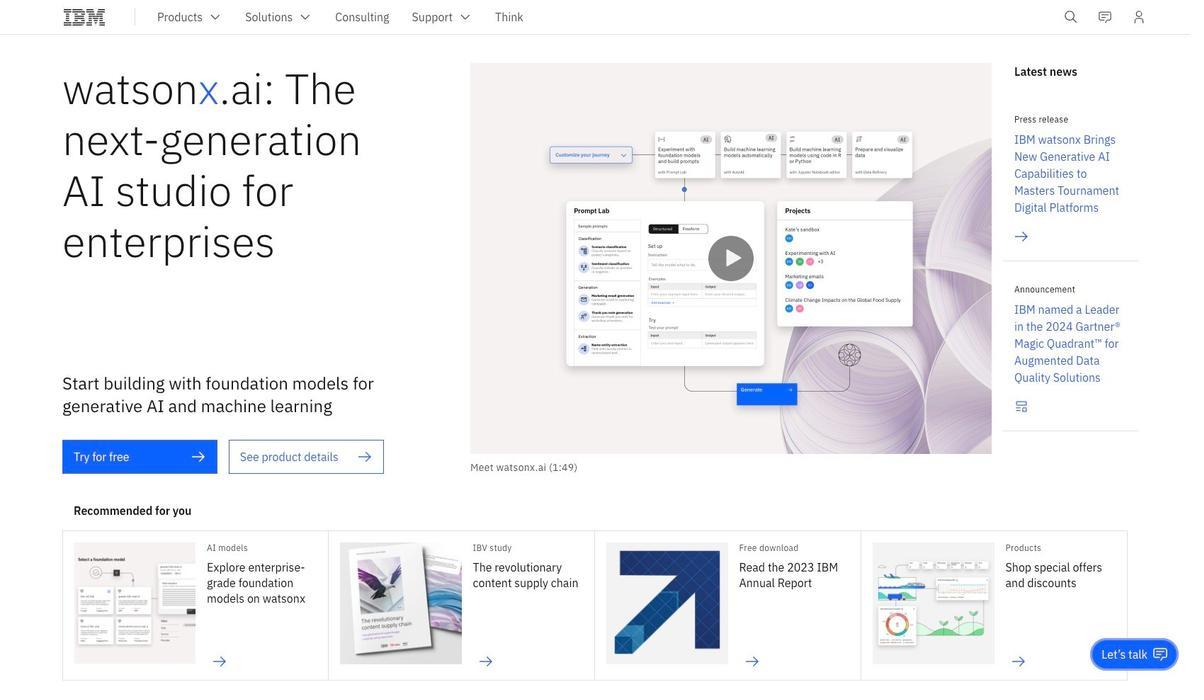 Task type: describe. For each thing, give the bounding box(es) containing it.
let's talk element
[[1102, 647, 1148, 662]]



